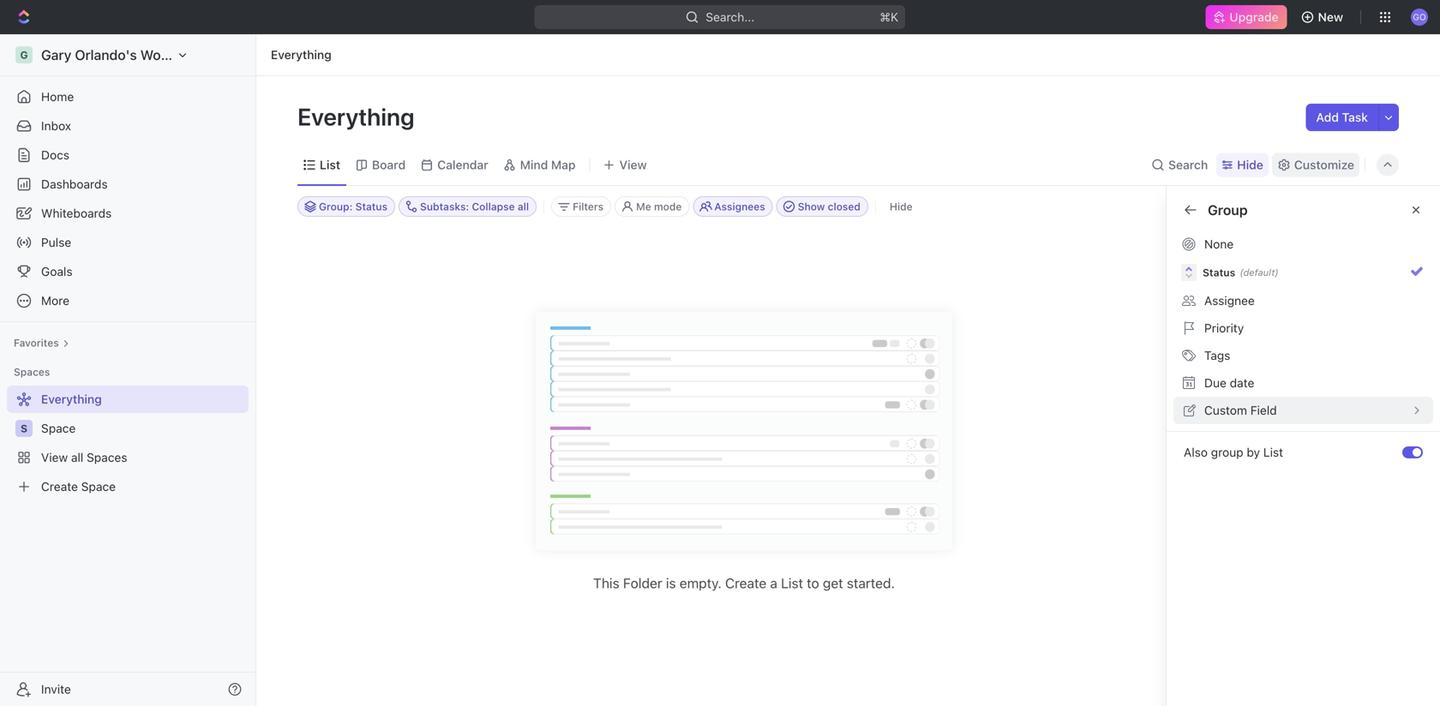 Task type: vqa. For each thing, say whether or not it's contained in the screenshot.
Assignees
yes



Task type: describe. For each thing, give the bounding box(es) containing it.
dashboards link
[[7, 171, 249, 198]]

docs
[[41, 148, 69, 162]]

1 vertical spatial everything link
[[7, 386, 245, 413]]

everything inside sidebar navigation
[[41, 392, 102, 407]]

more for more
[[41, 294, 69, 308]]

search button
[[1147, 153, 1214, 177]]

gary orlando's workspace
[[41, 47, 212, 63]]

0 vertical spatial everything
[[271, 48, 332, 62]]

dashboards
[[41, 177, 108, 191]]

mode
[[654, 201, 682, 213]]

goals link
[[7, 258, 249, 286]]

0 vertical spatial everything link
[[267, 45, 336, 65]]

priority
[[1205, 321, 1245, 335]]

favorites
[[14, 337, 59, 349]]

to
[[807, 575, 820, 592]]

all for select all
[[1420, 277, 1431, 289]]

customize for customize
[[1295, 158, 1355, 172]]

Search field
[[1243, 235, 1431, 262]]

whiteboards link
[[7, 200, 249, 227]]

is
[[666, 575, 676, 592]]

list up group: on the left of the page
[[320, 158, 340, 172]]

tags
[[1205, 349, 1231, 363]]

collapse
[[472, 201, 515, 213]]

date
[[1230, 376, 1255, 390]]

list down the customize list
[[1205, 237, 1225, 251]]

options
[[1228, 271, 1269, 286]]

also group by list
[[1184, 445, 1284, 460]]

1 vertical spatial group
[[1205, 396, 1239, 410]]

show
[[798, 201, 825, 213]]

hide inside hide dropdown button
[[1238, 158, 1264, 172]]

create inside 'create space' link
[[41, 480, 78, 494]]

workspace
[[140, 47, 212, 63]]

upgrade link
[[1206, 5, 1288, 29]]

me mode
[[636, 201, 682, 213]]

inbox
[[41, 119, 71, 133]]

get
[[823, 575, 844, 592]]

create space
[[41, 480, 116, 494]]

a
[[771, 575, 778, 592]]

assignee
[[1205, 294, 1255, 308]]

more settings button
[[1178, 292, 1431, 320]]

calendar
[[438, 158, 489, 172]]

more settings
[[1205, 299, 1281, 313]]

assignees inside button
[[715, 201, 766, 213]]

task
[[1343, 110, 1369, 124]]

g
[[20, 49, 28, 61]]

group:
[[319, 201, 353, 213]]

mind
[[520, 158, 548, 172]]

1 horizontal spatial create
[[726, 575, 767, 592]]

sidebar navigation
[[0, 34, 260, 707]]

empty.
[[680, 575, 722, 592]]

started.
[[847, 575, 895, 592]]

invite
[[41, 683, 71, 697]]

select all
[[1387, 277, 1431, 289]]

customize button
[[1273, 153, 1360, 177]]

select
[[1387, 277, 1417, 289]]

go button
[[1407, 3, 1434, 31]]

home link
[[7, 83, 249, 111]]

mind map link
[[517, 153, 576, 177]]

settings
[[1237, 299, 1281, 313]]

list right 'a'
[[781, 575, 804, 592]]

view all spaces link
[[7, 444, 245, 472]]

due date button
[[1178, 370, 1431, 397]]

map
[[551, 158, 576, 172]]

tags button
[[1178, 342, 1431, 370]]

customize for customize list
[[1184, 202, 1253, 218]]

none button
[[1178, 231, 1431, 258]]

search
[[1169, 158, 1209, 172]]

group: status
[[319, 201, 388, 213]]

pulse
[[41, 235, 71, 250]]

this folder is empty. create a list to get started.
[[593, 575, 895, 592]]

assignee button
[[1178, 287, 1431, 315]]

inbox link
[[7, 112, 249, 140]]

favorites button
[[7, 333, 76, 353]]

more for more settings
[[1205, 299, 1233, 313]]

go
[[1414, 12, 1427, 22]]

gary
[[41, 47, 71, 63]]

(default)
[[1240, 267, 1279, 278]]

custom field
[[1205, 403, 1278, 418]]

also
[[1184, 445, 1208, 460]]

board link
[[369, 153, 406, 177]]

0 horizontal spatial space
[[41, 422, 76, 436]]

hide button
[[883, 196, 920, 217]]

priority button
[[1178, 315, 1431, 342]]

custom
[[1205, 403, 1248, 418]]

create space link
[[7, 473, 245, 501]]

custom field button
[[1178, 397, 1431, 425]]



Task type: locate. For each thing, give the bounding box(es) containing it.
1 horizontal spatial everything link
[[267, 45, 336, 65]]

0 vertical spatial group
[[1208, 202, 1248, 218]]

0 horizontal spatial more
[[41, 294, 69, 308]]

hide up the customize list
[[1238, 158, 1264, 172]]

due
[[1205, 376, 1227, 390]]

all for view all spaces
[[71, 451, 83, 465]]

more button
[[7, 287, 249, 315]]

1 vertical spatial everything
[[298, 102, 420, 131]]

view all spaces
[[41, 451, 127, 465]]

view up me
[[620, 158, 647, 172]]

filters button
[[552, 196, 612, 217]]

space
[[41, 422, 76, 436], [81, 480, 116, 494]]

spaces down favorites on the top
[[14, 366, 50, 378]]

add task
[[1317, 110, 1369, 124]]

Search tasks... text field
[[1227, 194, 1399, 220]]

customize up none
[[1184, 202, 1253, 218]]

1 horizontal spatial view
[[620, 158, 647, 172]]

upgrade
[[1230, 10, 1279, 24]]

list up none button
[[1257, 202, 1280, 218]]

group
[[1208, 202, 1248, 218], [1205, 396, 1239, 410]]

0 vertical spatial all
[[518, 201, 529, 213]]

none
[[1205, 237, 1234, 251]]

create down view all spaces
[[41, 480, 78, 494]]

more inside dropdown button
[[41, 294, 69, 308]]

0 vertical spatial create
[[41, 480, 78, 494]]

space down view all spaces
[[81, 480, 116, 494]]

view inside sidebar navigation
[[41, 451, 68, 465]]

list up assignee
[[1205, 271, 1225, 286]]

1 horizontal spatial customize
[[1295, 158, 1355, 172]]

search...
[[706, 10, 755, 24]]

space right s
[[41, 422, 76, 436]]

group up none
[[1208, 202, 1248, 218]]

1 vertical spatial view
[[41, 451, 68, 465]]

add
[[1317, 110, 1340, 124]]

pulse link
[[7, 229, 249, 256]]

everything link
[[267, 45, 336, 65], [7, 386, 245, 413]]

docs link
[[7, 142, 249, 169]]

create
[[41, 480, 78, 494], [726, 575, 767, 592]]

1 vertical spatial create
[[726, 575, 767, 592]]

show closed button
[[777, 196, 869, 217]]

list options
[[1205, 271, 1269, 286]]

view button
[[597, 145, 653, 185]]

all
[[518, 201, 529, 213], [1420, 277, 1431, 289], [71, 451, 83, 465]]

assignees up none button
[[1243, 202, 1304, 217]]

view for view all spaces
[[41, 451, 68, 465]]

field
[[1251, 403, 1278, 418]]

list options button
[[1178, 265, 1431, 292]]

all inside sidebar navigation
[[71, 451, 83, 465]]

subtasks: collapse all
[[420, 201, 529, 213]]

list link
[[316, 153, 340, 177]]

list
[[320, 158, 340, 172], [1257, 202, 1280, 218], [1205, 237, 1225, 251], [1205, 271, 1225, 286], [1264, 445, 1284, 460], [781, 575, 804, 592]]

spaces up 'create space' link on the bottom of page
[[87, 451, 127, 465]]

more up priority
[[1205, 299, 1233, 313]]

customize up search tasks... text field
[[1295, 158, 1355, 172]]

1 horizontal spatial status
[[1203, 267, 1236, 279]]

1 vertical spatial space
[[81, 480, 116, 494]]

customize inside 'customize' "button"
[[1295, 158, 1355, 172]]

status (default)
[[1203, 267, 1279, 279]]

more inside button
[[1205, 299, 1233, 313]]

board
[[372, 158, 406, 172]]

0 horizontal spatial all
[[71, 451, 83, 465]]

calendar link
[[434, 153, 489, 177]]

all right select
[[1420, 277, 1431, 289]]

1 horizontal spatial spaces
[[87, 451, 127, 465]]

tree containing everything
[[7, 386, 249, 501]]

by
[[1247, 445, 1261, 460]]

2 vertical spatial all
[[71, 451, 83, 465]]

hide right closed
[[890, 201, 913, 213]]

1 horizontal spatial space
[[81, 480, 116, 494]]

status for status (default)
[[1203, 267, 1236, 279]]

tree
[[7, 386, 249, 501]]

0 horizontal spatial create
[[41, 480, 78, 494]]

this
[[593, 575, 620, 592]]

spaces
[[14, 366, 50, 378], [87, 451, 127, 465]]

1 vertical spatial all
[[1420, 277, 1431, 289]]

1 vertical spatial spaces
[[87, 451, 127, 465]]

add task button
[[1307, 104, 1379, 131]]

1 horizontal spatial all
[[518, 201, 529, 213]]

0 vertical spatial status
[[356, 201, 388, 213]]

more
[[41, 294, 69, 308], [1205, 299, 1233, 313]]

group
[[1212, 445, 1244, 460]]

1 horizontal spatial hide
[[1238, 158, 1264, 172]]

2 horizontal spatial all
[[1420, 277, 1431, 289]]

0 horizontal spatial hide
[[890, 201, 913, 213]]

me mode button
[[615, 196, 690, 217]]

0 vertical spatial view
[[620, 158, 647, 172]]

0 horizontal spatial view
[[41, 451, 68, 465]]

s
[[21, 423, 27, 435]]

0 vertical spatial space
[[41, 422, 76, 436]]

folder
[[623, 575, 663, 592]]

view for view
[[620, 158, 647, 172]]

0 horizontal spatial assignees
[[715, 201, 766, 213]]

2 horizontal spatial status
[[1375, 397, 1407, 409]]

goals
[[41, 265, 73, 279]]

show closed
[[798, 201, 861, 213]]

view
[[620, 158, 647, 172], [41, 451, 68, 465]]

0 horizontal spatial customize
[[1184, 202, 1253, 218]]

mind map
[[520, 158, 576, 172]]

space, , element
[[15, 420, 33, 437]]

new button
[[1295, 3, 1354, 31]]

view button
[[597, 153, 653, 177]]

customize list
[[1184, 202, 1280, 218]]

all right collapse
[[518, 201, 529, 213]]

assignees left show at right
[[715, 201, 766, 213]]

new
[[1319, 10, 1344, 24]]

1 vertical spatial status
[[1203, 267, 1236, 279]]

1 vertical spatial hide
[[890, 201, 913, 213]]

hide inside hide button
[[890, 201, 913, 213]]

0 horizontal spatial spaces
[[14, 366, 50, 378]]

0 horizontal spatial status
[[356, 201, 388, 213]]

create left 'a'
[[726, 575, 767, 592]]

⌘k
[[880, 10, 899, 24]]

everything
[[271, 48, 332, 62], [298, 102, 420, 131], [41, 392, 102, 407]]

whiteboards
[[41, 206, 112, 220]]

1 horizontal spatial assignees
[[1243, 202, 1304, 217]]

2 vertical spatial everything
[[41, 392, 102, 407]]

group down due
[[1205, 396, 1239, 410]]

all up create space
[[71, 451, 83, 465]]

2 vertical spatial status
[[1375, 397, 1407, 409]]

more down goals
[[41, 294, 69, 308]]

0 vertical spatial hide
[[1238, 158, 1264, 172]]

view up create space
[[41, 451, 68, 465]]

also group by list button
[[1178, 439, 1403, 467]]

1 vertical spatial customize
[[1184, 202, 1253, 218]]

0 horizontal spatial everything link
[[7, 386, 245, 413]]

status for status
[[1375, 397, 1407, 409]]

1 horizontal spatial more
[[1205, 299, 1233, 313]]

gary orlando's workspace, , element
[[15, 46, 33, 63]]

0 vertical spatial customize
[[1295, 158, 1355, 172]]

space link
[[41, 415, 245, 443]]

tree inside sidebar navigation
[[7, 386, 249, 501]]

closed
[[828, 201, 861, 213]]

list right 'by'
[[1264, 445, 1284, 460]]

me
[[636, 201, 652, 213]]

assignees button
[[693, 196, 773, 217]]

due date
[[1205, 376, 1255, 390]]

0 vertical spatial spaces
[[14, 366, 50, 378]]

customize
[[1295, 158, 1355, 172], [1184, 202, 1253, 218]]

view inside button
[[620, 158, 647, 172]]

hide
[[1238, 158, 1264, 172], [890, 201, 913, 213]]

hide button
[[1217, 153, 1269, 177]]

filters
[[573, 201, 604, 213]]



